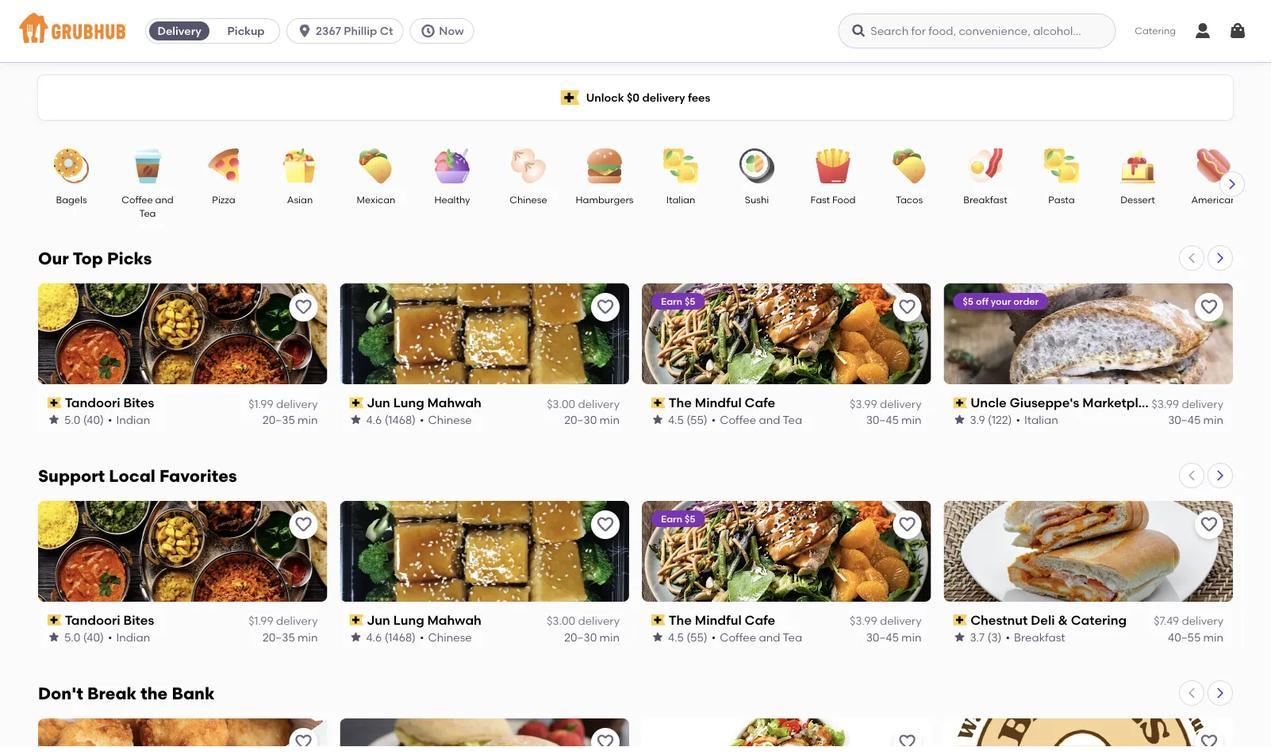 Task type: describe. For each thing, give the bounding box(es) containing it.
30–45 for favorites
[[867, 630, 899, 644]]

• italian
[[1017, 413, 1059, 426]]

save this restaurant button for d&d gourmet catering & bakery logo
[[592, 728, 620, 747]]

save this restaurant image for picks tandoori bites logo
[[294, 298, 313, 317]]

$3.00 delivery for favorites
[[547, 614, 620, 628]]

bagels
[[56, 194, 87, 205]]

marketplace
[[1083, 395, 1163, 410]]

the mindful cafe logo image for favorites
[[642, 501, 932, 602]]

3.7
[[971, 630, 985, 644]]

order
[[1014, 295, 1039, 307]]

$3.99 delivery for our top picks
[[850, 397, 922, 410]]

mexican
[[357, 194, 396, 205]]

1 horizontal spatial italian
[[1025, 413, 1059, 426]]

4.6 for our top picks
[[366, 413, 382, 426]]

lung for our top picks
[[394, 395, 425, 410]]

save this restaurant image for tandoori bites logo related to favorites
[[294, 515, 313, 534]]

(55) for picks
[[687, 413, 708, 426]]

sushi image
[[730, 148, 785, 183]]

fast food
[[811, 194, 856, 205]]

the for support local favorites
[[669, 612, 692, 628]]

jun for our top picks
[[367, 395, 390, 410]]

tacos
[[896, 194, 923, 205]]

4.6 for support local favorites
[[366, 630, 382, 644]]

$3.00 delivery for picks
[[547, 397, 620, 410]]

jun lung mahwah for our top picks
[[367, 395, 482, 410]]

main navigation navigation
[[0, 0, 1272, 62]]

phillip
[[344, 24, 377, 38]]

chestnut
[[971, 612, 1028, 628]]

break
[[87, 683, 137, 704]]

food
[[833, 194, 856, 205]]

tea for picks
[[783, 413, 803, 426]]

$1.99 for our top picks
[[249, 397, 274, 410]]

hamburgers
[[576, 194, 634, 205]]

chinese for picks
[[428, 413, 472, 426]]

20–30 for support local favorites
[[565, 630, 597, 644]]

caret left icon image for support local favorites
[[1186, 469, 1199, 482]]

sushi
[[745, 194, 769, 205]]

tea inside coffee and tea
[[139, 208, 156, 219]]

subscription pass image for cafe
[[652, 615, 666, 626]]

chestnut deli & catering logo image
[[944, 501, 1234, 602]]

bank
[[172, 683, 215, 704]]

$3.99 for our top picks
[[850, 397, 878, 410]]

save this restaurant button for tandoori bites logo related to favorites
[[289, 510, 318, 539]]

2367
[[316, 24, 341, 38]]

20–30 min for support local favorites
[[565, 630, 620, 644]]

delivery
[[158, 24, 201, 38]]

mahwah for our top picks
[[428, 395, 482, 410]]

and inside coffee and tea
[[155, 194, 174, 205]]

support
[[38, 466, 105, 486]]

breakfast image
[[958, 148, 1014, 183]]

pickup button
[[213, 18, 280, 44]]

and for picks
[[759, 413, 781, 426]]

mindful for our top picks
[[695, 395, 742, 410]]

uncle giuseppe's marketplace logo image
[[944, 283, 1234, 384]]

indian for favorites
[[116, 630, 150, 644]]

coffee for favorites
[[720, 630, 757, 644]]

jun lung mahwah for support local favorites
[[367, 612, 482, 628]]

min for tandoori bites logo related to favorites
[[298, 630, 318, 644]]

2367 phillip ct
[[316, 24, 393, 38]]

our
[[38, 249, 69, 269]]

$1.99 for support local favorites
[[249, 614, 274, 628]]

bites for favorites
[[123, 612, 154, 628]]

subscription pass image for marketplace
[[954, 397, 968, 408]]

(3)
[[988, 630, 1002, 644]]

our top picks
[[38, 249, 152, 269]]

uncle giuseppe's marketplace
[[971, 395, 1163, 410]]

don't break the bank
[[38, 683, 215, 704]]

$0
[[627, 91, 640, 104]]

asian image
[[272, 148, 328, 183]]

$7.49
[[1155, 614, 1180, 628]]

healthy
[[435, 194, 470, 205]]

local
[[109, 466, 155, 486]]

save this restaurant button for picks tandoori bites logo
[[289, 293, 318, 322]]

(40) for top
[[83, 413, 104, 426]]

4.6 (1468) for support local favorites
[[366, 630, 416, 644]]

mindful for support local favorites
[[695, 612, 742, 628]]

fast
[[811, 194, 831, 205]]

min for the uncle giuseppe's marketplace logo
[[1204, 413, 1224, 426]]

save this restaurant button for chick-fil-a logo
[[289, 728, 318, 747]]

cafe for our top picks
[[745, 395, 776, 410]]

min for our top picks jun lung mahwah  logo
[[600, 413, 620, 426]]

20–35 for support local favorites
[[263, 630, 295, 644]]

20–30 min for our top picks
[[565, 413, 620, 426]]

40–55 min
[[1169, 630, 1224, 644]]

save this restaurant button for chestnut deli & catering logo
[[1196, 510, 1224, 539]]

0 horizontal spatial catering
[[1072, 612, 1127, 628]]

save this restaurant button for support local favorites jun lung mahwah  logo
[[592, 510, 620, 539]]

• coffee and tea for picks
[[712, 413, 803, 426]]

2367 phillip ct button
[[287, 18, 410, 44]]

healthy image
[[425, 148, 480, 183]]

hamburgers image
[[577, 148, 633, 183]]

jun lung mahwah  logo image for support local favorites
[[340, 501, 630, 602]]

(1468) for our top picks
[[385, 413, 416, 426]]

chick-fil-a logo image
[[38, 718, 328, 747]]

pasta
[[1049, 194, 1076, 205]]

3.9 (122)
[[971, 413, 1013, 426]]

save this restaurant image for b&g bagels logo
[[1200, 733, 1220, 747]]

5.0 (40) for our
[[64, 413, 104, 426]]

4.5 (55) for support local favorites
[[669, 630, 708, 644]]

svg image inside "2367 phillip ct" button
[[297, 23, 313, 39]]

20–35 min for our top picks
[[263, 413, 318, 426]]

the
[[141, 683, 168, 704]]

5.0 (40) for support
[[64, 630, 104, 644]]

grubhub plus flag logo image
[[561, 90, 580, 105]]

$1.99 delivery for picks
[[249, 397, 318, 410]]

star icon image for picks the mindful cafe logo
[[652, 413, 665, 426]]

deli
[[1032, 612, 1056, 628]]

chinese for favorites
[[428, 630, 472, 644]]

(122)
[[988, 413, 1013, 426]]

coffee inside coffee and tea
[[122, 194, 153, 205]]

delivery for chestnut deli & catering logo
[[1183, 614, 1224, 628]]

4.6 (1468) for our top picks
[[366, 413, 416, 426]]

giuseppe's
[[1010, 395, 1080, 410]]

tandoori bites for local
[[65, 612, 154, 628]]

earn $5 for support local favorites
[[661, 513, 696, 524]]

delivery for tandoori bites logo related to favorites
[[276, 614, 318, 628]]

mahwah for support local favorites
[[428, 612, 482, 628]]

earn for support local favorites
[[661, 513, 683, 524]]

the mindful cafe for favorites
[[669, 612, 776, 628]]

1 vertical spatial breakfast
[[1015, 630, 1066, 644]]

subscription pass image for mahwah
[[350, 615, 364, 626]]

3.9
[[971, 413, 986, 426]]

• breakfast
[[1006, 630, 1066, 644]]

dessert
[[1121, 194, 1156, 205]]

don't
[[38, 683, 83, 704]]

american
[[1192, 194, 1237, 205]]

30–45 min for our top picks
[[867, 413, 922, 426]]

delivery for picks tandoori bites logo
[[276, 397, 318, 410]]

save this restaurant button for b&g bagels logo
[[1196, 728, 1224, 747]]

off
[[976, 295, 989, 307]]

subscription pass image for the mindful cafe
[[652, 397, 666, 408]]

caret left icon image for don't break the bank
[[1186, 687, 1199, 699]]

chestnut deli & catering
[[971, 612, 1127, 628]]

Search for food, convenience, alcohol... search field
[[839, 13, 1117, 48]]



Task type: vqa. For each thing, say whether or not it's contained in the screenshot.
off
yes



Task type: locate. For each thing, give the bounding box(es) containing it.
tacos image
[[882, 148, 938, 183]]

coffee and tea
[[122, 194, 174, 219]]

1 • chinese from the top
[[420, 413, 472, 426]]

• indian
[[108, 413, 150, 426], [108, 630, 150, 644]]

1 • indian from the top
[[108, 413, 150, 426]]

1 earn $5 from the top
[[661, 295, 696, 307]]

$5 for our top picks
[[685, 295, 696, 307]]

italian down giuseppe's
[[1025, 413, 1059, 426]]

2 earn from the top
[[661, 513, 683, 524]]

1 lung from the top
[[394, 395, 425, 410]]

delivery for the uncle giuseppe's marketplace logo
[[1183, 397, 1224, 410]]

svg image inside now button
[[420, 23, 436, 39]]

0 vertical spatial jun
[[367, 395, 390, 410]]

1 vertical spatial $3.00
[[547, 614, 576, 628]]

2 horizontal spatial subscription pass image
[[954, 615, 968, 626]]

1 bites from the top
[[123, 395, 154, 410]]

• coffee and tea for favorites
[[712, 630, 803, 644]]

bites up don't break the bank on the left bottom of page
[[123, 612, 154, 628]]

2 (55) from the top
[[687, 630, 708, 644]]

lung for support local favorites
[[394, 612, 425, 628]]

•
[[108, 413, 112, 426], [420, 413, 424, 426], [712, 413, 716, 426], [1017, 413, 1021, 426], [108, 630, 112, 644], [420, 630, 424, 644], [712, 630, 716, 644], [1006, 630, 1011, 644]]

uncle
[[971, 395, 1007, 410]]

1 vertical spatial chinese
[[428, 413, 472, 426]]

save this restaurant button for our top picks jun lung mahwah  logo
[[592, 293, 620, 322]]

0 vertical spatial 20–35 min
[[263, 413, 318, 426]]

the mindful cafe
[[669, 395, 776, 410], [669, 612, 776, 628]]

1 vertical spatial $1.99
[[249, 614, 274, 628]]

1 vertical spatial 20–30
[[565, 630, 597, 644]]

delivery for favorites's the mindful cafe logo
[[880, 614, 922, 628]]

1 cafe from the top
[[745, 395, 776, 410]]

2 vertical spatial coffee
[[720, 630, 757, 644]]

favorites
[[159, 466, 237, 486]]

$1.99 delivery for favorites
[[249, 614, 318, 628]]

delivery
[[643, 91, 686, 104], [276, 397, 318, 410], [578, 397, 620, 410], [880, 397, 922, 410], [1183, 397, 1224, 410], [276, 614, 318, 628], [578, 614, 620, 628], [880, 614, 922, 628], [1183, 614, 1224, 628]]

1 20–35 from the top
[[263, 413, 295, 426]]

0 vertical spatial $3.00 delivery
[[547, 397, 620, 410]]

0 vertical spatial tandoori bites
[[65, 395, 154, 410]]

1 5.0 from the top
[[64, 413, 81, 426]]

star icon image for favorites's the mindful cafe logo
[[652, 631, 665, 644]]

1 vertical spatial earn
[[661, 513, 683, 524]]

4.5 for our top picks
[[669, 413, 684, 426]]

delivery for our top picks jun lung mahwah  logo
[[578, 397, 620, 410]]

(40) up the support
[[83, 413, 104, 426]]

1 vertical spatial • chinese
[[420, 630, 472, 644]]

bagels image
[[44, 148, 99, 183]]

now
[[439, 24, 464, 38]]

breakfast down 'deli'
[[1015, 630, 1066, 644]]

mindful
[[695, 395, 742, 410], [695, 612, 742, 628]]

0 vertical spatial 4.5
[[669, 413, 684, 426]]

$3.99 for support local favorites
[[850, 614, 878, 628]]

5.0 (40)
[[64, 413, 104, 426], [64, 630, 104, 644]]

2 20–35 from the top
[[263, 630, 295, 644]]

b&g bagels logo image
[[944, 718, 1234, 747]]

cafe
[[745, 395, 776, 410], [745, 612, 776, 628]]

2 4.6 (1468) from the top
[[366, 630, 416, 644]]

save this restaurant image
[[596, 298, 615, 317], [898, 298, 917, 317], [1200, 298, 1220, 317], [596, 515, 615, 534], [1200, 515, 1220, 534], [294, 733, 313, 747], [596, 733, 615, 747]]

2 $1.99 delivery from the top
[[249, 614, 318, 628]]

indian
[[116, 413, 150, 426], [116, 630, 150, 644]]

1 vertical spatial jun lung mahwah
[[367, 612, 482, 628]]

tandoori bites logo image for picks
[[38, 283, 328, 384]]

min for favorites's the mindful cafe logo
[[902, 630, 922, 644]]

$5
[[685, 295, 696, 307], [963, 295, 974, 307], [685, 513, 696, 524]]

2 jun lung mahwah from the top
[[367, 612, 482, 628]]

2 4.5 (55) from the top
[[669, 630, 708, 644]]

0 vertical spatial 5.0 (40)
[[64, 413, 104, 426]]

lung
[[394, 395, 425, 410], [394, 612, 425, 628]]

1 vertical spatial cafe
[[745, 612, 776, 628]]

save this restaurant button
[[289, 293, 318, 322], [592, 293, 620, 322], [894, 293, 922, 322], [1196, 293, 1224, 322], [289, 510, 318, 539], [592, 510, 620, 539], [894, 510, 922, 539], [1196, 510, 1224, 539], [289, 728, 318, 747], [592, 728, 620, 747], [894, 728, 922, 747], [1196, 728, 1224, 747]]

min
[[298, 413, 318, 426], [600, 413, 620, 426], [902, 413, 922, 426], [1204, 413, 1224, 426], [298, 630, 318, 644], [600, 630, 620, 644], [902, 630, 922, 644], [1204, 630, 1224, 644]]

5.0 for our
[[64, 413, 81, 426]]

0 vertical spatial tea
[[139, 208, 156, 219]]

indian for picks
[[116, 413, 150, 426]]

1 $1.99 from the top
[[249, 397, 274, 410]]

4.5 (55) for our top picks
[[669, 413, 708, 426]]

0 vertical spatial (40)
[[83, 413, 104, 426]]

1 vertical spatial (40)
[[83, 630, 104, 644]]

2 • chinese from the top
[[420, 630, 472, 644]]

2 vertical spatial chinese
[[428, 630, 472, 644]]

• indian up "local"
[[108, 413, 150, 426]]

1 vertical spatial bites
[[123, 612, 154, 628]]

30–45 min for support local favorites
[[867, 630, 922, 644]]

1 vertical spatial $3.00 delivery
[[547, 614, 620, 628]]

2 (40) from the top
[[83, 630, 104, 644]]

chopt logo image
[[642, 718, 932, 747]]

1 vertical spatial 5.0
[[64, 630, 81, 644]]

5.0 (40) up don't
[[64, 630, 104, 644]]

breakfast
[[964, 194, 1008, 205], [1015, 630, 1066, 644]]

jun for support local favorites
[[367, 612, 390, 628]]

tandoori for local
[[65, 612, 120, 628]]

1 vertical spatial jun
[[367, 612, 390, 628]]

svg image
[[851, 23, 867, 39]]

1 vertical spatial tandoori bites
[[65, 612, 154, 628]]

0 vertical spatial tandoori bites logo image
[[38, 283, 328, 384]]

(1468)
[[385, 413, 416, 426], [385, 630, 416, 644]]

star icon image for our top picks jun lung mahwah  logo
[[350, 413, 362, 426]]

earn $5
[[661, 295, 696, 307], [661, 513, 696, 524]]

breakfast down breakfast image
[[964, 194, 1008, 205]]

star icon image for tandoori bites logo related to favorites
[[48, 631, 60, 644]]

40–55
[[1169, 630, 1201, 644]]

picks
[[107, 249, 152, 269]]

tandoori bites up break
[[65, 612, 154, 628]]

and for favorites
[[759, 630, 781, 644]]

2 20–35 min from the top
[[263, 630, 318, 644]]

(55)
[[687, 413, 708, 426], [687, 630, 708, 644]]

2 5.0 (40) from the top
[[64, 630, 104, 644]]

0 vertical spatial (1468)
[[385, 413, 416, 426]]

1 vertical spatial the
[[669, 612, 692, 628]]

$3.00 for support local favorites
[[547, 614, 576, 628]]

pickup
[[228, 24, 265, 38]]

• chinese for support local favorites
[[420, 630, 472, 644]]

1 vertical spatial coffee
[[720, 413, 757, 426]]

1 vertical spatial 20–30 min
[[565, 630, 620, 644]]

0 vertical spatial the
[[669, 395, 692, 410]]

• coffee and tea
[[712, 413, 803, 426], [712, 630, 803, 644]]

1 vertical spatial lung
[[394, 612, 425, 628]]

0 vertical spatial mahwah
[[428, 395, 482, 410]]

pizza image
[[196, 148, 252, 183]]

subscription pass image
[[350, 397, 364, 408], [652, 397, 666, 408], [954, 615, 968, 626]]

delivery for support local favorites jun lung mahwah  logo
[[578, 614, 620, 628]]

star icon image for support local favorites jun lung mahwah  logo
[[350, 631, 362, 644]]

caret right icon image for don't break the bank
[[1215, 687, 1227, 699]]

1 vertical spatial the mindful cafe logo image
[[642, 501, 932, 602]]

1 vertical spatial 4.6
[[366, 630, 382, 644]]

the
[[669, 395, 692, 410], [669, 612, 692, 628]]

2 tandoori bites from the top
[[65, 612, 154, 628]]

subscription pass image for chestnut deli & catering
[[954, 615, 968, 626]]

$7.49 delivery
[[1155, 614, 1224, 628]]

0 vertical spatial • indian
[[108, 413, 150, 426]]

2 vertical spatial and
[[759, 630, 781, 644]]

0 horizontal spatial subscription pass image
[[350, 397, 364, 408]]

$1.99 delivery
[[249, 397, 318, 410], [249, 614, 318, 628]]

star icon image for picks tandoori bites logo
[[48, 413, 60, 426]]

1 horizontal spatial breakfast
[[1015, 630, 1066, 644]]

0 vertical spatial 4.6 (1468)
[[366, 413, 416, 426]]

0 vertical spatial $1.99 delivery
[[249, 397, 318, 410]]

1 vertical spatial and
[[759, 413, 781, 426]]

30–45
[[867, 413, 899, 426], [1169, 413, 1201, 426], [867, 630, 899, 644]]

1 earn from the top
[[661, 295, 683, 307]]

2 vertical spatial caret left icon image
[[1186, 687, 1199, 699]]

2 5.0 from the top
[[64, 630, 81, 644]]

indian up "local"
[[116, 413, 150, 426]]

1 4.5 from the top
[[669, 413, 684, 426]]

1 20–35 min from the top
[[263, 413, 318, 426]]

2 cafe from the top
[[745, 612, 776, 628]]

$3.99
[[850, 397, 878, 410], [1153, 397, 1180, 410], [850, 614, 878, 628]]

0 vertical spatial $3.00
[[547, 397, 576, 410]]

$3.00 for our top picks
[[547, 397, 576, 410]]

1 caret left icon image from the top
[[1186, 252, 1199, 264]]

0 vertical spatial • coffee and tea
[[712, 413, 803, 426]]

indian up don't break the bank on the left bottom of page
[[116, 630, 150, 644]]

0 vertical spatial catering
[[1136, 25, 1177, 36]]

1 jun lung mahwah  logo image from the top
[[340, 283, 630, 384]]

star icon image for the uncle giuseppe's marketplace logo
[[954, 413, 967, 426]]

tea for favorites
[[783, 630, 803, 644]]

now button
[[410, 18, 481, 44]]

caret right icon image for support local favorites
[[1215, 469, 1227, 482]]

0 vertical spatial caret left icon image
[[1186, 252, 1199, 264]]

save this restaurant image for chopt logo
[[898, 733, 917, 747]]

1 4.6 from the top
[[366, 413, 382, 426]]

d&d gourmet catering & bakery logo image
[[340, 718, 630, 747]]

&
[[1059, 612, 1068, 628]]

2 bites from the top
[[123, 612, 154, 628]]

$3.00 delivery
[[547, 397, 620, 410], [547, 614, 620, 628]]

2 mahwah from the top
[[428, 612, 482, 628]]

coffee for picks
[[720, 413, 757, 426]]

1 tandoori bites logo image from the top
[[38, 283, 328, 384]]

0 vertical spatial $1.99
[[249, 397, 274, 410]]

mexican image
[[349, 148, 404, 183]]

unlock
[[586, 91, 625, 104]]

2 $3.00 delivery from the top
[[547, 614, 620, 628]]

1 vertical spatial (1468)
[[385, 630, 416, 644]]

0 vertical spatial coffee
[[122, 194, 153, 205]]

save this restaurant image
[[294, 298, 313, 317], [294, 515, 313, 534], [898, 515, 917, 534], [898, 733, 917, 747], [1200, 733, 1220, 747]]

5.0 up the support
[[64, 413, 81, 426]]

2 • coffee and tea from the top
[[712, 630, 803, 644]]

1 vertical spatial the mindful cafe
[[669, 612, 776, 628]]

jun
[[367, 395, 390, 410], [367, 612, 390, 628]]

2 tandoori from the top
[[65, 612, 120, 628]]

jun lung mahwah
[[367, 395, 482, 410], [367, 612, 482, 628]]

0 vertical spatial earn $5
[[661, 295, 696, 307]]

coffee and tea image
[[120, 148, 175, 183]]

2 4.5 from the top
[[669, 630, 684, 644]]

5.0 for support
[[64, 630, 81, 644]]

0 vertical spatial the mindful cafe logo image
[[642, 283, 932, 384]]

1 vertical spatial tandoori
[[65, 612, 120, 628]]

20–35 min
[[263, 413, 318, 426], [263, 630, 318, 644]]

1 4.5 (55) from the top
[[669, 413, 708, 426]]

jun lung mahwah  logo image for our top picks
[[340, 283, 630, 384]]

0 vertical spatial italian
[[667, 194, 696, 205]]

0 vertical spatial 4.6
[[366, 413, 382, 426]]

min for picks the mindful cafe logo
[[902, 413, 922, 426]]

$3.99 delivery for support local favorites
[[850, 614, 922, 628]]

ct
[[380, 24, 393, 38]]

0 vertical spatial • chinese
[[420, 413, 472, 426]]

$3.00
[[547, 397, 576, 410], [547, 614, 576, 628]]

1 the mindful cafe from the top
[[669, 395, 776, 410]]

0 vertical spatial 20–35
[[263, 413, 295, 426]]

2 4.6 from the top
[[366, 630, 382, 644]]

tandoori bites for top
[[65, 395, 154, 410]]

0 vertical spatial and
[[155, 194, 174, 205]]

fast food image
[[806, 148, 861, 183]]

the mindful cafe logo image for picks
[[642, 283, 932, 384]]

$3.99 delivery
[[850, 397, 922, 410], [1153, 397, 1224, 410], [850, 614, 922, 628]]

1 vertical spatial 5.0 (40)
[[64, 630, 104, 644]]

subscription pass image for jun lung mahwah
[[350, 397, 364, 408]]

pasta image
[[1035, 148, 1090, 183]]

2 jun lung mahwah  logo image from the top
[[340, 501, 630, 602]]

italian image
[[653, 148, 709, 183]]

3 caret left icon image from the top
[[1186, 687, 1199, 699]]

tandoori up break
[[65, 612, 120, 628]]

min for support local favorites jun lung mahwah  logo
[[600, 630, 620, 644]]

italian down italian image
[[667, 194, 696, 205]]

top
[[73, 249, 103, 269]]

caret right icon image
[[1227, 178, 1239, 191], [1215, 252, 1227, 264], [1215, 469, 1227, 482], [1215, 687, 1227, 699]]

dessert image
[[1111, 148, 1166, 183]]

1 vertical spatial 4.6 (1468)
[[366, 630, 416, 644]]

1 horizontal spatial subscription pass image
[[652, 397, 666, 408]]

• chinese for our top picks
[[420, 413, 472, 426]]

1 vertical spatial caret left icon image
[[1186, 469, 1199, 482]]

2 caret left icon image from the top
[[1186, 469, 1199, 482]]

2 mindful from the top
[[695, 612, 742, 628]]

0 vertical spatial jun lung mahwah  logo image
[[340, 283, 630, 384]]

1 (40) from the top
[[83, 413, 104, 426]]

3.7 (3)
[[971, 630, 1002, 644]]

jun lung mahwah  logo image
[[340, 283, 630, 384], [340, 501, 630, 602]]

2 • indian from the top
[[108, 630, 150, 644]]

catering inside button
[[1136, 25, 1177, 36]]

0 vertical spatial lung
[[394, 395, 425, 410]]

1 vertical spatial catering
[[1072, 612, 1127, 628]]

0 vertical spatial 20–30 min
[[565, 413, 620, 426]]

0 vertical spatial 4.5 (55)
[[669, 413, 708, 426]]

0 vertical spatial chinese
[[510, 194, 548, 205]]

$5 for support local favorites
[[685, 513, 696, 524]]

caret left icon image
[[1186, 252, 1199, 264], [1186, 469, 1199, 482], [1186, 687, 1199, 699]]

save this restaurant button for chopt logo
[[894, 728, 922, 747]]

1 vertical spatial 4.5 (55)
[[669, 630, 708, 644]]

2 earn $5 from the top
[[661, 513, 696, 524]]

1 vertical spatial jun lung mahwah  logo image
[[340, 501, 630, 602]]

2 20–30 from the top
[[565, 630, 597, 644]]

0 vertical spatial 5.0
[[64, 413, 81, 426]]

1 vertical spatial (55)
[[687, 630, 708, 644]]

1 5.0 (40) from the top
[[64, 413, 104, 426]]

1 vertical spatial • coffee and tea
[[712, 630, 803, 644]]

tandoori bites logo image
[[38, 283, 328, 384], [38, 501, 328, 602]]

2 the from the top
[[669, 612, 692, 628]]

4.5
[[669, 413, 684, 426], [669, 630, 684, 644]]

1 the from the top
[[669, 395, 692, 410]]

2 the mindful cafe logo image from the top
[[642, 501, 932, 602]]

chinese image
[[501, 148, 557, 183]]

earn
[[661, 295, 683, 307], [661, 513, 683, 524]]

svg image
[[1194, 21, 1213, 40], [1229, 21, 1248, 40], [297, 23, 313, 39], [420, 23, 436, 39]]

1 jun from the top
[[367, 395, 390, 410]]

0 vertical spatial 20–30
[[565, 413, 597, 426]]

0 vertical spatial cafe
[[745, 395, 776, 410]]

1 vertical spatial • indian
[[108, 630, 150, 644]]

tandoori for top
[[65, 395, 120, 410]]

0 vertical spatial the mindful cafe
[[669, 395, 776, 410]]

1 $1.99 delivery from the top
[[249, 397, 318, 410]]

min for chestnut deli & catering logo
[[1204, 630, 1224, 644]]

0 vertical spatial earn
[[661, 295, 683, 307]]

1 horizontal spatial catering
[[1136, 25, 1177, 36]]

coffee
[[122, 194, 153, 205], [720, 413, 757, 426], [720, 630, 757, 644]]

$5 off your order
[[963, 295, 1039, 307]]

0 horizontal spatial italian
[[667, 194, 696, 205]]

1 20–30 min from the top
[[565, 413, 620, 426]]

1 vertical spatial 20–35
[[263, 630, 295, 644]]

1 vertical spatial italian
[[1025, 413, 1059, 426]]

1 vertical spatial mindful
[[695, 612, 742, 628]]

italian
[[667, 194, 696, 205], [1025, 413, 1059, 426]]

30–45 for picks
[[867, 413, 899, 426]]

delivery button
[[146, 18, 213, 44]]

1 the mindful cafe logo image from the top
[[642, 283, 932, 384]]

1 $3.00 from the top
[[547, 397, 576, 410]]

0 vertical spatial jun lung mahwah
[[367, 395, 482, 410]]

2 the mindful cafe from the top
[[669, 612, 776, 628]]

0 vertical spatial (55)
[[687, 413, 708, 426]]

5.0 up don't
[[64, 630, 81, 644]]

1 • coffee and tea from the top
[[712, 413, 803, 426]]

20–30 min
[[565, 413, 620, 426], [565, 630, 620, 644]]

0 vertical spatial breakfast
[[964, 194, 1008, 205]]

1 jun lung mahwah from the top
[[367, 395, 482, 410]]

the mindful cafe logo image
[[642, 283, 932, 384], [642, 501, 932, 602]]

2 tandoori bites logo image from the top
[[38, 501, 328, 602]]

4.6
[[366, 413, 382, 426], [366, 630, 382, 644]]

2 $3.00 from the top
[[547, 614, 576, 628]]

2 vertical spatial tea
[[783, 630, 803, 644]]

2 $1.99 from the top
[[249, 614, 274, 628]]

(1468) for support local favorites
[[385, 630, 416, 644]]

min for picks tandoori bites logo
[[298, 413, 318, 426]]

tandoori bites
[[65, 395, 154, 410], [65, 612, 154, 628]]

bites for picks
[[123, 395, 154, 410]]

bites
[[123, 395, 154, 410], [123, 612, 154, 628]]

fees
[[688, 91, 711, 104]]

tandoori bites logo image for favorites
[[38, 501, 328, 602]]

subscription pass image
[[48, 397, 62, 408], [954, 397, 968, 408], [48, 615, 62, 626], [350, 615, 364, 626], [652, 615, 666, 626]]

1 vertical spatial tandoori bites logo image
[[38, 501, 328, 602]]

1 20–30 from the top
[[565, 413, 597, 426]]

0 horizontal spatial breakfast
[[964, 194, 1008, 205]]

• indian for local
[[108, 630, 150, 644]]

1 tandoori from the top
[[65, 395, 120, 410]]

1 tandoori bites from the top
[[65, 395, 154, 410]]

$1.99
[[249, 397, 274, 410], [249, 614, 274, 628]]

tandoori bites up "local"
[[65, 395, 154, 410]]

4.5 (55)
[[669, 413, 708, 426], [669, 630, 708, 644]]

pizza
[[212, 194, 236, 205]]

support local favorites
[[38, 466, 237, 486]]

unlock $0 delivery fees
[[586, 91, 711, 104]]

earn $5 for our top picks
[[661, 295, 696, 307]]

1 $3.00 delivery from the top
[[547, 397, 620, 410]]

(40)
[[83, 413, 104, 426], [83, 630, 104, 644]]

• indian for top
[[108, 413, 150, 426]]

2 lung from the top
[[394, 612, 425, 628]]

tandoori
[[65, 395, 120, 410], [65, 612, 120, 628]]

asian
[[287, 194, 313, 205]]

1 vertical spatial 4.5
[[669, 630, 684, 644]]

5.0
[[64, 413, 81, 426], [64, 630, 81, 644]]

1 4.6 (1468) from the top
[[366, 413, 416, 426]]

(40) for local
[[83, 630, 104, 644]]

20–35
[[263, 413, 295, 426], [263, 630, 295, 644]]

your
[[991, 295, 1012, 307]]

0 vertical spatial mindful
[[695, 395, 742, 410]]

american image
[[1187, 148, 1243, 183]]

• indian up don't break the bank on the left bottom of page
[[108, 630, 150, 644]]

tandoori up the support
[[65, 395, 120, 410]]

1 mindful from the top
[[695, 395, 742, 410]]

1 (55) from the top
[[687, 413, 708, 426]]

2 20–30 min from the top
[[565, 630, 620, 644]]

1 vertical spatial tea
[[783, 413, 803, 426]]

1 vertical spatial $1.99 delivery
[[249, 614, 318, 628]]

4.5 for support local favorites
[[669, 630, 684, 644]]

cafe for support local favorites
[[745, 612, 776, 628]]

20–35 min for support local favorites
[[263, 630, 318, 644]]

1 vertical spatial 20–35 min
[[263, 630, 318, 644]]

2 (1468) from the top
[[385, 630, 416, 644]]

2 jun from the top
[[367, 612, 390, 628]]

1 (1468) from the top
[[385, 413, 416, 426]]

1 mahwah from the top
[[428, 395, 482, 410]]

star icon image
[[48, 413, 60, 426], [350, 413, 362, 426], [652, 413, 665, 426], [954, 413, 967, 426], [48, 631, 60, 644], [350, 631, 362, 644], [652, 631, 665, 644], [954, 631, 967, 644]]

(40) up break
[[83, 630, 104, 644]]

catering button
[[1125, 13, 1188, 49]]

delivery for picks the mindful cafe logo
[[880, 397, 922, 410]]

bites up support local favorites
[[123, 395, 154, 410]]

2 indian from the top
[[116, 630, 150, 644]]

(55) for favorites
[[687, 630, 708, 644]]

mahwah
[[428, 395, 482, 410], [428, 612, 482, 628]]

5.0 (40) up the support
[[64, 413, 104, 426]]

0 vertical spatial tandoori
[[65, 395, 120, 410]]

catering
[[1136, 25, 1177, 36], [1072, 612, 1127, 628]]

1 vertical spatial earn $5
[[661, 513, 696, 524]]

1 indian from the top
[[116, 413, 150, 426]]

4.6 (1468)
[[366, 413, 416, 426], [366, 630, 416, 644]]



